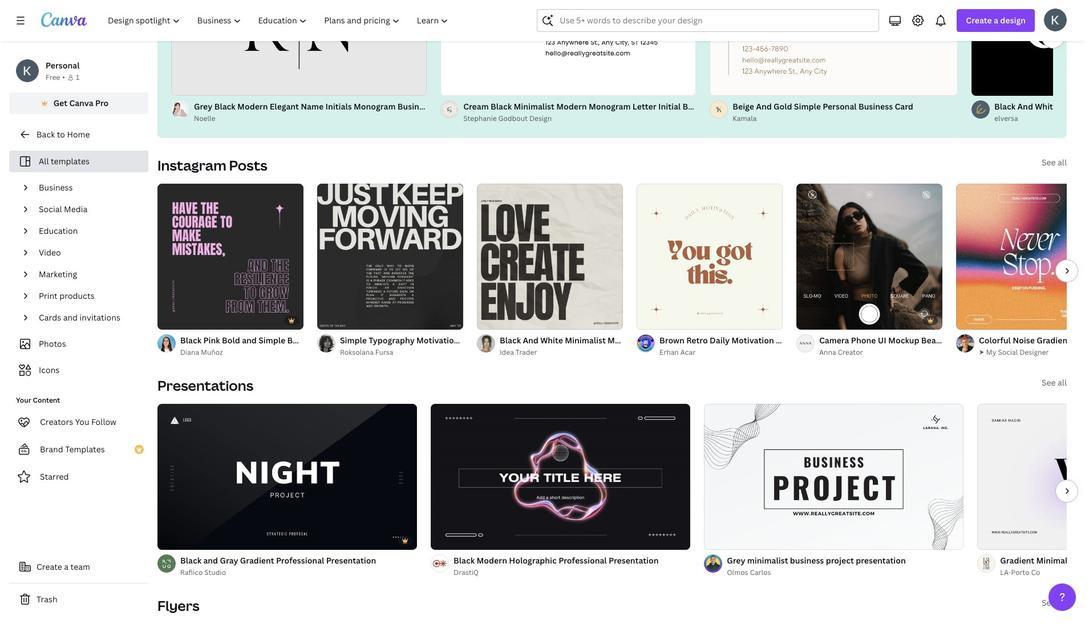 Task type: locate. For each thing, give the bounding box(es) containing it.
grey up olmos
[[728, 556, 746, 566]]

minimalist up design
[[514, 101, 555, 112]]

all for instagram posts
[[1059, 157, 1068, 168]]

0 vertical spatial white
[[1036, 101, 1059, 112]]

mot
[[1074, 335, 1086, 346]]

post inside brown retro daily motivation instagram post erhan acar
[[817, 335, 835, 346]]

retro
[[687, 335, 708, 346]]

1 see all link from the top
[[1043, 157, 1068, 168]]

2 vertical spatial see
[[1043, 598, 1057, 609]]

1 horizontal spatial and
[[757, 101, 772, 112]]

1 presentation from the left
[[326, 556, 376, 566]]

and up studio
[[203, 556, 218, 566]]

camera phone ui mockup beauty model instagram post image
[[797, 184, 943, 330]]

gradient up porto
[[1001, 556, 1035, 566]]

2 horizontal spatial modern
[[557, 101, 587, 112]]

white inside black and white simple elversa
[[1036, 101, 1059, 112]]

0 horizontal spatial professional
[[276, 556, 325, 566]]

modern inside the 'black modern holographic professional presentation drastiq'
[[477, 556, 508, 566]]

see all down 'elversa' link
[[1043, 157, 1068, 168]]

0 horizontal spatial social
[[39, 204, 62, 215]]

and inside the beige and gold simple personal business card kamala
[[757, 101, 772, 112]]

media
[[64, 204, 88, 215]]

simple inside the beige and gold simple personal business card kamala
[[795, 101, 822, 112]]

a
[[995, 15, 999, 26], [64, 562, 69, 573]]

and inside cards and invitations link
[[63, 312, 78, 323]]

2 professional from the left
[[559, 556, 607, 566]]

1 horizontal spatial grey
[[728, 556, 746, 566]]

cream black minimalist modern monogram letter initial business card image
[[441, 0, 697, 96]]

and left gold
[[757, 101, 772, 112]]

3 post from the left
[[726, 335, 744, 346]]

social right my on the right of the page
[[999, 348, 1019, 357]]

see all link down designer
[[1043, 377, 1068, 388]]

gradient right gray
[[240, 556, 274, 566]]

black up elversa
[[995, 101, 1016, 112]]

brown retro daily motivation instagram post image
[[637, 184, 783, 330]]

black for black and white simple
[[995, 101, 1016, 112]]

all for presentations
[[1059, 377, 1068, 388]]

all
[[39, 156, 49, 167]]

professional inside the 'black modern holographic professional presentation drastiq'
[[559, 556, 607, 566]]

1 monogram from the left
[[354, 101, 396, 112]]

2 see all link from the top
[[1043, 377, 1068, 388]]

idea
[[500, 348, 514, 357]]

1 vertical spatial white
[[541, 335, 564, 346]]

see all link down 'elversa' link
[[1043, 157, 1068, 168]]

0 horizontal spatial create
[[37, 562, 62, 573]]

black and white simple personal business card image
[[972, 0, 1086, 96]]

2 monogram from the left
[[589, 101, 631, 112]]

1 vertical spatial create
[[37, 562, 62, 573]]

1 horizontal spatial a
[[995, 15, 999, 26]]

cards and invitations
[[39, 312, 120, 323]]

rafiico
[[180, 568, 203, 578]]

black and white minimalist motivational quote instagram post idea trader
[[500, 335, 744, 357]]

black pink bold and simple business quote instagram post image
[[158, 184, 304, 330]]

and up 'elversa' link
[[1018, 101, 1034, 112]]

1 see from the top
[[1043, 157, 1057, 168]]

0 horizontal spatial grey
[[194, 101, 213, 112]]

see all
[[1043, 157, 1068, 168], [1043, 377, 1068, 388], [1043, 598, 1068, 609]]

4 post from the left
[[817, 335, 835, 346]]

grey up noelle
[[194, 101, 213, 112]]

create a team button
[[9, 556, 148, 579]]

0 horizontal spatial white
[[541, 335, 564, 346]]

a inside button
[[64, 562, 69, 573]]

instagram up idea
[[494, 335, 533, 346]]

post up erhan acar link
[[726, 335, 744, 346]]

rafiico studio link
[[180, 568, 417, 579]]

1 vertical spatial minimalist
[[565, 335, 606, 346]]

co
[[1032, 568, 1041, 578]]

create left design
[[967, 15, 993, 26]]

initials
[[326, 101, 352, 112]]

black for black and gray gradient professional presentation
[[180, 556, 202, 566]]

0 horizontal spatial modern
[[238, 101, 268, 112]]

and
[[63, 312, 78, 323], [242, 335, 257, 346], [203, 556, 218, 566]]

post up "roksolana fursa" link
[[391, 335, 408, 346]]

designer
[[1020, 348, 1050, 357]]

motivational inside simple typography motivational quote instagram post roksolana fursa
[[417, 335, 466, 346]]

a left design
[[995, 15, 999, 26]]

trash link
[[9, 589, 148, 611]]

monogram right initials
[[354, 101, 396, 112]]

1 vertical spatial see all link
[[1043, 377, 1068, 388]]

grey inside grey minimalist business project presentation olmos carlos
[[728, 556, 746, 566]]

monogram left letter
[[589, 101, 631, 112]]

simple up 'elversa' link
[[1060, 101, 1086, 112]]

1 card from the left
[[434, 101, 453, 112]]

post inside black pink bold and simple business quote instagram post diana muñoz
[[391, 335, 408, 346]]

black inside black pink bold and simple business quote instagram post diana muñoz
[[180, 335, 202, 346]]

1 horizontal spatial social
[[999, 348, 1019, 357]]

get canva pro button
[[9, 92, 148, 114]]

brand templates
[[40, 444, 105, 455]]

beige
[[733, 101, 755, 112]]

black inside the 'black modern holographic professional presentation drastiq'
[[454, 556, 475, 566]]

porto
[[1012, 568, 1030, 578]]

1 horizontal spatial card
[[719, 101, 738, 112]]

1 horizontal spatial white
[[1036, 101, 1059, 112]]

canva
[[69, 98, 93, 108]]

gradient minimal port la-porto co
[[1001, 556, 1086, 578]]

presentation inside the 'black modern holographic professional presentation drastiq'
[[609, 556, 659, 566]]

see all for flyers
[[1043, 598, 1068, 609]]

1 horizontal spatial personal
[[823, 101, 857, 112]]

post inside black and white minimalist motivational quote instagram post idea trader
[[726, 335, 744, 346]]

1 horizontal spatial professional
[[559, 556, 607, 566]]

gradient inside colorful noise gradient mot ➤ my social designer
[[1038, 335, 1072, 346]]

all down 'elversa' link
[[1059, 157, 1068, 168]]

cream black minimalist modern monogram letter initial business card stephanie godbout design
[[464, 101, 738, 123]]

black inside black and white minimalist motivational quote instagram post idea trader
[[500, 335, 521, 346]]

minimal
[[1037, 556, 1068, 566]]

1 horizontal spatial modern
[[477, 556, 508, 566]]

templates
[[65, 444, 105, 455]]

black up diana
[[180, 335, 202, 346]]

1 horizontal spatial gradient
[[1001, 556, 1035, 566]]

card
[[434, 101, 453, 112], [719, 101, 738, 112], [896, 101, 914, 112]]

black and white minimalist motivational quote instagram post image
[[477, 184, 623, 330]]

0 horizontal spatial and
[[63, 312, 78, 323]]

see all down designer
[[1043, 377, 1068, 388]]

a left team
[[64, 562, 69, 573]]

brown
[[660, 335, 685, 346]]

carlos
[[751, 568, 772, 578]]

motivation
[[732, 335, 775, 346]]

2 horizontal spatial and
[[1018, 101, 1034, 112]]

erhan acar link
[[660, 347, 783, 359]]

1 horizontal spatial create
[[967, 15, 993, 26]]

0 vertical spatial personal
[[46, 60, 80, 71]]

simple up roksolana
[[340, 335, 367, 346]]

and inside black and gray gradient professional presentation rafiico studio
[[203, 556, 218, 566]]

simple right gold
[[795, 101, 822, 112]]

personal up kamala link at right
[[823, 101, 857, 112]]

2 vertical spatial and
[[203, 556, 218, 566]]

2 see from the top
[[1043, 377, 1057, 388]]

diana
[[180, 348, 199, 357]]

card inside cream black minimalist modern monogram letter initial business card stephanie godbout design
[[719, 101, 738, 112]]

professional up rafiico studio link
[[276, 556, 325, 566]]

instagram inside black and white minimalist motivational quote instagram post idea trader
[[685, 335, 725, 346]]

social media
[[39, 204, 88, 215]]

3 card from the left
[[896, 101, 914, 112]]

see for flyers
[[1043, 598, 1057, 609]]

free •
[[46, 73, 65, 82]]

0 horizontal spatial monogram
[[354, 101, 396, 112]]

black up the godbout
[[491, 101, 512, 112]]

grey black modern elegant name initials monogram business card noelle
[[194, 101, 453, 123]]

olmos
[[728, 568, 749, 578]]

camera phone ui mockup beauty model instagram post link
[[820, 335, 1036, 347]]

1 horizontal spatial presentation
[[609, 556, 659, 566]]

0 horizontal spatial minimalist
[[514, 101, 555, 112]]

2 post from the left
[[535, 335, 552, 346]]

gray
[[220, 556, 238, 566]]

grey minimalist business project presentation olmos carlos
[[728, 556, 907, 578]]

post inside simple typography motivational quote instagram post roksolana fursa
[[535, 335, 552, 346]]

2 horizontal spatial card
[[896, 101, 914, 112]]

back to home
[[37, 129, 90, 140]]

1 see all from the top
[[1043, 157, 1068, 168]]

starred link
[[9, 466, 148, 489]]

and inside black and white minimalist motivational quote instagram post idea trader
[[523, 335, 539, 346]]

stephanie
[[464, 114, 497, 123]]

instagram up my on the right of the page
[[978, 335, 1017, 346]]

cream
[[464, 101, 489, 112]]

1 horizontal spatial quote
[[468, 335, 492, 346]]

2 presentation from the left
[[609, 556, 659, 566]]

grey black modern elegant name initials monogram business card image
[[171, 0, 427, 96]]

godbout
[[499, 114, 528, 123]]

top level navigation element
[[100, 9, 459, 32]]

black up noelle
[[214, 101, 236, 112]]

grey
[[194, 101, 213, 112], [728, 556, 746, 566]]

card inside the beige and gold simple personal business card kamala
[[896, 101, 914, 112]]

black up rafiico
[[180, 556, 202, 566]]

2 quote from the left
[[468, 335, 492, 346]]

1 vertical spatial and
[[242, 335, 257, 346]]

mockup
[[889, 335, 920, 346]]

0 vertical spatial see all
[[1043, 157, 1068, 168]]

noelle link
[[194, 113, 427, 124]]

1 vertical spatial grey
[[728, 556, 746, 566]]

0 horizontal spatial and
[[523, 335, 539, 346]]

black for black modern holographic professional presentation
[[454, 556, 475, 566]]

kamala link
[[733, 113, 959, 124]]

a inside dropdown button
[[995, 15, 999, 26]]

white up idea trader link
[[541, 335, 564, 346]]

gradient up designer
[[1038, 335, 1072, 346]]

motivational
[[417, 335, 466, 346], [608, 335, 658, 346]]

see down 'elversa' link
[[1043, 157, 1057, 168]]

0 vertical spatial minimalist
[[514, 101, 555, 112]]

instagram up acar at the right bottom
[[685, 335, 725, 346]]

2 horizontal spatial gradient
[[1038, 335, 1072, 346]]

simple
[[795, 101, 822, 112], [1060, 101, 1086, 112], [259, 335, 286, 346], [340, 335, 367, 346]]

elegant
[[270, 101, 299, 112]]

0 vertical spatial see all link
[[1043, 157, 1068, 168]]

all down la-porto co link
[[1059, 598, 1068, 609]]

see for presentations
[[1043, 377, 1057, 388]]

None search field
[[537, 9, 880, 32]]

0 vertical spatial see
[[1043, 157, 1057, 168]]

0 vertical spatial all
[[1059, 157, 1068, 168]]

1 vertical spatial all
[[1059, 377, 1068, 388]]

black inside cream black minimalist modern monogram letter initial business card stephanie godbout design
[[491, 101, 512, 112]]

brown retro daily motivation instagram post link
[[660, 335, 835, 347]]

0 vertical spatial and
[[63, 312, 78, 323]]

pink
[[203, 335, 220, 346]]

2 vertical spatial see all link
[[1043, 598, 1068, 609]]

1 all from the top
[[1059, 157, 1068, 168]]

1 horizontal spatial minimalist
[[565, 335, 606, 346]]

1 vertical spatial personal
[[823, 101, 857, 112]]

1 horizontal spatial and
[[203, 556, 218, 566]]

2 see all from the top
[[1043, 377, 1068, 388]]

white for minimalist
[[541, 335, 564, 346]]

business link
[[34, 177, 142, 199]]

0 horizontal spatial a
[[64, 562, 69, 573]]

black for black pink bold and simple business quote instagram post
[[180, 335, 202, 346]]

1 horizontal spatial motivational
[[608, 335, 658, 346]]

post up '➤ my social designer' link
[[1019, 335, 1036, 346]]

black up idea
[[500, 335, 521, 346]]

professional up drastiq link
[[559, 556, 607, 566]]

create for create a design
[[967, 15, 993, 26]]

see for instagram posts
[[1043, 157, 1057, 168]]

beige and gold simple personal business card kamala
[[733, 101, 914, 123]]

see down designer
[[1043, 377, 1057, 388]]

see down la-porto co link
[[1043, 598, 1057, 609]]

all
[[1059, 157, 1068, 168], [1059, 377, 1068, 388], [1059, 598, 1068, 609]]

see
[[1043, 157, 1057, 168], [1043, 377, 1057, 388], [1043, 598, 1057, 609]]

2 vertical spatial see all
[[1043, 598, 1068, 609]]

2 card from the left
[[719, 101, 738, 112]]

simple up diana muñoz link
[[259, 335, 286, 346]]

black for black and white minimalist motivational quote instagram post
[[500, 335, 521, 346]]

social up education
[[39, 204, 62, 215]]

create inside dropdown button
[[967, 15, 993, 26]]

quote inside simple typography motivational quote instagram post roksolana fursa
[[468, 335, 492, 346]]

0 vertical spatial grey
[[194, 101, 213, 112]]

0 horizontal spatial quote
[[324, 335, 348, 346]]

1 motivational from the left
[[417, 335, 466, 346]]

0 horizontal spatial gradient
[[240, 556, 274, 566]]

2 all from the top
[[1059, 377, 1068, 388]]

colorful noise gradient mot ➤ my social designer
[[980, 335, 1086, 357]]

1 vertical spatial a
[[64, 562, 69, 573]]

black up the drastiq
[[454, 556, 475, 566]]

black inside black and white simple elversa
[[995, 101, 1016, 112]]

and up trader
[[523, 335, 539, 346]]

professional inside black and gray gradient professional presentation rafiico studio
[[276, 556, 325, 566]]

instagram
[[158, 156, 226, 175], [350, 335, 389, 346], [494, 335, 533, 346], [685, 335, 725, 346], [777, 335, 816, 346], [978, 335, 1017, 346]]

white for simple
[[1036, 101, 1059, 112]]

black modern holographic professional presentation drastiq
[[454, 556, 659, 578]]

and up diana muñoz link
[[242, 335, 257, 346]]

1 professional from the left
[[276, 556, 325, 566]]

see all for instagram posts
[[1043, 157, 1068, 168]]

3 see from the top
[[1043, 598, 1057, 609]]

3 see all from the top
[[1043, 598, 1068, 609]]

1 post from the left
[[391, 335, 408, 346]]

1 vertical spatial social
[[999, 348, 1019, 357]]

monogram
[[354, 101, 396, 112], [589, 101, 631, 112]]

card inside grey black modern elegant name initials monogram business card noelle
[[434, 101, 453, 112]]

0 horizontal spatial presentation
[[326, 556, 376, 566]]

gradient inside black and gray gradient professional presentation rafiico studio
[[240, 556, 274, 566]]

create left team
[[37, 562, 62, 573]]

icons
[[39, 365, 60, 376]]

post up anna
[[817, 335, 835, 346]]

quote inside black pink bold and simple business quote instagram post diana muñoz
[[324, 335, 348, 346]]

and right cards
[[63, 312, 78, 323]]

minimalist up idea trader link
[[565, 335, 606, 346]]

all down '➤ my social designer' link
[[1059, 377, 1068, 388]]

1 quote from the left
[[324, 335, 348, 346]]

see all link
[[1043, 157, 1068, 168], [1043, 377, 1068, 388], [1043, 598, 1068, 609]]

black inside black and gray gradient professional presentation rafiico studio
[[180, 556, 202, 566]]

card for grey black modern elegant name initials monogram business card
[[434, 101, 453, 112]]

grey for grey minimalist business project presentation
[[728, 556, 746, 566]]

1 vertical spatial see
[[1043, 377, 1057, 388]]

create inside button
[[37, 562, 62, 573]]

business inside grey black modern elegant name initials monogram business card noelle
[[398, 101, 432, 112]]

see all for presentations
[[1043, 377, 1068, 388]]

white
[[1036, 101, 1059, 112], [541, 335, 564, 346]]

instagram left camera
[[777, 335, 816, 346]]

and inside black pink bold and simple business quote instagram post diana muñoz
[[242, 335, 257, 346]]

home
[[67, 129, 90, 140]]

3 quote from the left
[[659, 335, 684, 346]]

holographic
[[509, 556, 557, 566]]

and inside black and white simple elversa
[[1018, 101, 1034, 112]]

2 motivational from the left
[[608, 335, 658, 346]]

simple inside black and white simple elversa
[[1060, 101, 1086, 112]]

0 vertical spatial create
[[967, 15, 993, 26]]

5 post from the left
[[1019, 335, 1036, 346]]

2 horizontal spatial quote
[[659, 335, 684, 346]]

my
[[987, 348, 997, 357]]

Search search field
[[560, 10, 857, 31]]

instagram up roksolana
[[350, 335, 389, 346]]

motivational left brown
[[608, 335, 658, 346]]

grey inside grey black modern elegant name initials monogram business card noelle
[[194, 101, 213, 112]]

card for cream black minimalist modern monogram letter initial business card
[[719, 101, 738, 112]]

presentation inside black and gray gradient professional presentation rafiico studio
[[326, 556, 376, 566]]

white inside black and white minimalist motivational quote instagram post idea trader
[[541, 335, 564, 346]]

3 all from the top
[[1059, 598, 1068, 609]]

0 horizontal spatial motivational
[[417, 335, 466, 346]]

3 see all link from the top
[[1043, 598, 1068, 609]]

0 vertical spatial a
[[995, 15, 999, 26]]

cards and invitations link
[[34, 307, 142, 329]]

simple typography motivational quote instagram post image
[[317, 184, 464, 330]]

see all link down la-porto co link
[[1043, 598, 1068, 609]]

1 vertical spatial see all
[[1043, 377, 1068, 388]]

business
[[791, 556, 825, 566]]

creator
[[838, 348, 864, 357]]

see all down la-porto co link
[[1043, 598, 1068, 609]]

2 vertical spatial all
[[1059, 598, 1068, 609]]

motivational up "roksolana fursa" link
[[417, 335, 466, 346]]

personal up •
[[46, 60, 80, 71]]

social media link
[[34, 199, 142, 220]]

post up trader
[[535, 335, 552, 346]]

0 horizontal spatial card
[[434, 101, 453, 112]]

white up 'elversa' link
[[1036, 101, 1059, 112]]

2 horizontal spatial and
[[242, 335, 257, 346]]

1 horizontal spatial monogram
[[589, 101, 631, 112]]

cards
[[39, 312, 61, 323]]



Task type: describe. For each thing, give the bounding box(es) containing it.
minimalist inside cream black minimalist modern monogram letter initial business card stephanie godbout design
[[514, 101, 555, 112]]

phone
[[852, 335, 877, 346]]

create a team
[[37, 562, 90, 573]]

trader
[[516, 348, 538, 357]]

design
[[530, 114, 552, 123]]

you
[[75, 417, 89, 428]]

photos link
[[16, 333, 142, 355]]

instagram down noelle
[[158, 156, 226, 175]]

drastiq
[[454, 568, 479, 578]]

modern inside grey black modern elegant name initials monogram business card noelle
[[238, 101, 268, 112]]

content
[[33, 396, 60, 405]]

all for flyers
[[1059, 598, 1068, 609]]

roksolana fursa link
[[340, 347, 464, 359]]

instagram inside black pink bold and simple business quote instagram post diana muñoz
[[350, 335, 389, 346]]

presentation
[[857, 556, 907, 566]]

simple typography motivational quote instagram post link
[[340, 335, 552, 347]]

instagram posts
[[158, 156, 268, 175]]

creators you follow
[[40, 417, 117, 428]]

create a design button
[[958, 9, 1036, 32]]

model
[[952, 335, 976, 346]]

instagram inside camera phone ui mockup beauty model instagram post anna creator
[[978, 335, 1017, 346]]

diana muñoz link
[[180, 347, 304, 359]]

➤
[[980, 348, 985, 357]]

daily
[[710, 335, 730, 346]]

elversa
[[995, 114, 1019, 123]]

social inside colorful noise gradient mot ➤ my social designer
[[999, 348, 1019, 357]]

minimalist inside black and white minimalist motivational quote instagram post idea trader
[[565, 335, 606, 346]]

follow
[[91, 417, 117, 428]]

colorful noise gradient mot link
[[980, 335, 1086, 347]]

your
[[16, 396, 31, 405]]

team
[[71, 562, 90, 573]]

la-
[[1001, 568, 1012, 578]]

drastiq link
[[454, 568, 691, 579]]

initial
[[659, 101, 681, 112]]

marketing
[[39, 269, 77, 280]]

icons link
[[16, 360, 142, 381]]

beauty
[[922, 335, 950, 346]]

a for design
[[995, 15, 999, 26]]

noelle
[[194, 114, 215, 123]]

and for beige and gold simple personal business card
[[757, 101, 772, 112]]

grey minimalist business project presentation link
[[728, 555, 965, 568]]

gradient inside gradient minimal port la-porto co
[[1001, 556, 1035, 566]]

•
[[62, 73, 65, 82]]

modern inside cream black minimalist modern monogram letter initial business card stephanie godbout design
[[557, 101, 587, 112]]

and for black and white minimalist motivational quote instagram post
[[523, 335, 539, 346]]

back
[[37, 129, 55, 140]]

templates
[[51, 156, 90, 167]]

colorful noise gradient motivational quote instagram post image
[[957, 184, 1086, 330]]

monogram inside grey black modern elegant name initials monogram business card noelle
[[354, 101, 396, 112]]

simple typography motivational quote instagram post roksolana fursa
[[340, 335, 552, 357]]

name
[[301, 101, 324, 112]]

grey for grey black modern elegant name initials monogram business card
[[194, 101, 213, 112]]

a for team
[[64, 562, 69, 573]]

quote inside black and white minimalist motivational quote instagram post idea trader
[[659, 335, 684, 346]]

black pink bold and simple business quote instagram post link
[[180, 335, 408, 347]]

grey black modern elegant name initials monogram business card link
[[194, 100, 453, 113]]

motivational inside black and white minimalist motivational quote instagram post idea trader
[[608, 335, 658, 346]]

trash
[[37, 594, 57, 605]]

➤ my social designer link
[[980, 347, 1086, 359]]

personal inside the beige and gold simple personal business card kamala
[[823, 101, 857, 112]]

kamala
[[733, 114, 757, 123]]

simple inside simple typography motivational quote instagram post roksolana fursa
[[340, 335, 367, 346]]

and for gray
[[203, 556, 218, 566]]

flyers
[[158, 597, 200, 615]]

get canva pro
[[53, 98, 109, 108]]

marketing link
[[34, 264, 142, 285]]

starred
[[40, 472, 69, 482]]

kendall parks image
[[1045, 9, 1068, 31]]

typography
[[369, 335, 415, 346]]

photos
[[39, 339, 66, 349]]

letter
[[633, 101, 657, 112]]

studio
[[205, 568, 226, 578]]

see all link for instagram posts
[[1043, 157, 1068, 168]]

ui
[[879, 335, 887, 346]]

products
[[60, 291, 95, 301]]

grey minimalist business project presentation image
[[705, 404, 965, 550]]

post inside camera phone ui mockup beauty model instagram post anna creator
[[1019, 335, 1036, 346]]

print products link
[[34, 285, 142, 307]]

free
[[46, 73, 60, 82]]

black and white minimalist motivational quote instagram post link
[[500, 335, 744, 347]]

and for invitations
[[63, 312, 78, 323]]

olmos carlos link
[[728, 568, 965, 579]]

brand
[[40, 444, 63, 455]]

create for create a team
[[37, 562, 62, 573]]

0 vertical spatial social
[[39, 204, 62, 215]]

minimalist
[[748, 556, 789, 566]]

print
[[39, 291, 58, 301]]

beige and gold simple personal business card link
[[733, 100, 959, 113]]

fursa
[[376, 348, 394, 357]]

0 horizontal spatial personal
[[46, 60, 80, 71]]

instagram inside simple typography motivational quote instagram post roksolana fursa
[[494, 335, 533, 346]]

camera phone ui mockup beauty model instagram post anna creator
[[820, 335, 1036, 357]]

get
[[53, 98, 67, 108]]

see all link for flyers
[[1043, 598, 1068, 609]]

gradient minimal port link
[[1001, 555, 1086, 568]]

black and gray gradient professional presentation image
[[158, 404, 417, 550]]

idea trader link
[[500, 347, 623, 359]]

presentations
[[158, 376, 254, 395]]

business inside cream black minimalist modern monogram letter initial business card stephanie godbout design
[[683, 101, 717, 112]]

business inside the beige and gold simple personal business card kamala
[[859, 101, 894, 112]]

see all link for presentations
[[1043, 377, 1068, 388]]

anna creator link
[[820, 347, 943, 359]]

beige and gold simple personal business card image
[[710, 0, 959, 96]]

instagram inside brown retro daily motivation instagram post erhan acar
[[777, 335, 816, 346]]

simple inside black pink bold and simple business quote instagram post diana muñoz
[[259, 335, 286, 346]]

1
[[76, 73, 80, 82]]

gradient minimal portfolio proposal presentation image
[[978, 404, 1086, 550]]

education
[[39, 226, 78, 236]]

pro
[[95, 98, 109, 108]]

to
[[57, 129, 65, 140]]

acar
[[681, 348, 696, 357]]

business inside black pink bold and simple business quote instagram post diana muñoz
[[287, 335, 322, 346]]

black inside grey black modern elegant name initials monogram business card noelle
[[214, 101, 236, 112]]

colorful
[[980, 335, 1012, 346]]

education link
[[34, 220, 142, 242]]

all templates
[[39, 156, 90, 167]]

your content
[[16, 396, 60, 405]]

erhan
[[660, 348, 679, 357]]

monogram inside cream black minimalist modern monogram letter initial business card stephanie godbout design
[[589, 101, 631, 112]]

and for black and white simple
[[1018, 101, 1034, 112]]

black and white simple link
[[995, 100, 1086, 113]]



Task type: vqa. For each thing, say whether or not it's contained in the screenshot.


